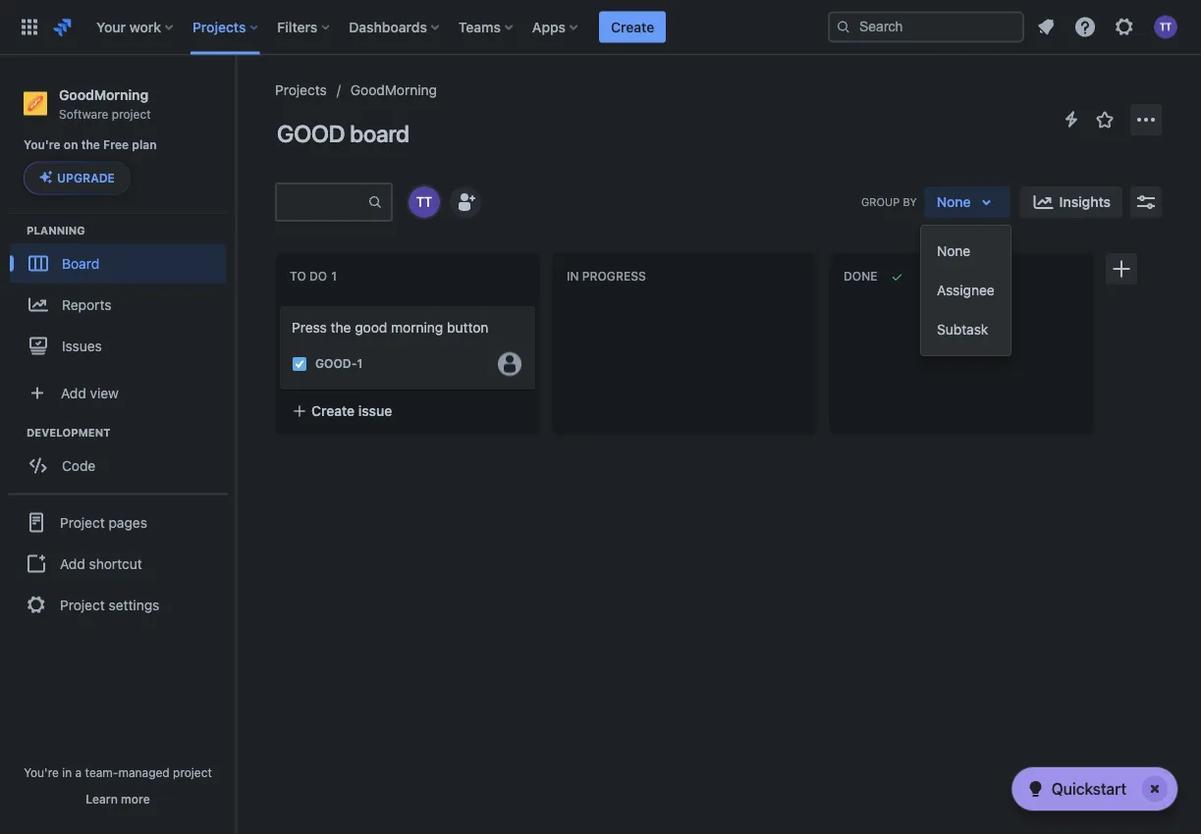 Task type: locate. For each thing, give the bounding box(es) containing it.
0 horizontal spatial the
[[81, 138, 100, 152]]

projects for projects link
[[275, 82, 327, 98]]

0 vertical spatial project
[[60, 515, 105, 531]]

issue down 1
[[358, 403, 392, 419]]

0 vertical spatial none
[[937, 194, 971, 210]]

projects up the sidebar navigation 'icon'
[[192, 19, 246, 35]]

create right 'apps' popup button
[[611, 19, 654, 35]]

1 vertical spatial project
[[173, 766, 212, 780]]

add inside dropdown button
[[61, 385, 86, 401]]

create issue button
[[834, 306, 1089, 342], [280, 394, 535, 429]]

goodmorning up board
[[350, 82, 437, 98]]

you're on the free plan
[[24, 138, 157, 152]]

teams button
[[453, 11, 520, 43]]

free
[[103, 138, 129, 152]]

1 project from the top
[[60, 515, 105, 531]]

help image
[[1073, 15, 1097, 39]]

1 you're from the top
[[24, 138, 61, 152]]

add people image
[[454, 191, 477, 214]]

0 horizontal spatial projects
[[192, 19, 246, 35]]

0 vertical spatial create
[[611, 19, 654, 35]]

none
[[937, 194, 971, 210], [937, 243, 971, 259]]

add for add shortcut
[[60, 556, 85, 572]]

create issue button down assignee
[[834, 306, 1089, 342]]

project
[[60, 515, 105, 531], [60, 597, 105, 613]]

add view button
[[12, 374, 224, 413]]

your work button
[[90, 11, 181, 43]]

Search field
[[828, 11, 1024, 43]]

project right managed
[[173, 766, 212, 780]]

project
[[112, 107, 151, 121], [173, 766, 212, 780]]

issue down assignee button
[[912, 316, 946, 332]]

good
[[277, 120, 345, 147]]

2 horizontal spatial create
[[865, 316, 909, 332]]

project pages link
[[8, 501, 228, 544]]

1 vertical spatial create
[[865, 316, 909, 332]]

projects
[[192, 19, 246, 35], [275, 82, 327, 98]]

1 horizontal spatial create issue button
[[834, 306, 1089, 342]]

your work
[[96, 19, 161, 35]]

project up plan
[[112, 107, 151, 121]]

your profile and settings image
[[1154, 15, 1178, 39]]

add for add view
[[61, 385, 86, 401]]

subtask
[[937, 322, 988, 338]]

1 vertical spatial you're
[[24, 766, 59, 780]]

none inside button
[[937, 243, 971, 259]]

notifications image
[[1034, 15, 1058, 39]]

2 you're from the top
[[24, 766, 59, 780]]

create issue down done
[[865, 316, 946, 332]]

0 horizontal spatial group
[[8, 493, 228, 633]]

insights button
[[1020, 187, 1123, 218]]

project inside 'link'
[[60, 597, 105, 613]]

projects inside 'popup button'
[[192, 19, 246, 35]]

issue
[[912, 316, 946, 332], [358, 403, 392, 419]]

automations menu button icon image
[[1060, 108, 1083, 131]]

project up add shortcut
[[60, 515, 105, 531]]

do
[[309, 270, 327, 283]]

0 vertical spatial projects
[[192, 19, 246, 35]]

0 vertical spatial the
[[81, 138, 100, 152]]

create issue down 1
[[311, 403, 392, 419]]

star good board image
[[1093, 108, 1117, 132]]

0 vertical spatial issue
[[912, 316, 946, 332]]

create button
[[599, 11, 666, 43]]

in
[[62, 766, 72, 780]]

0 vertical spatial group
[[921, 226, 1010, 356]]

0 horizontal spatial create issue
[[311, 403, 392, 419]]

none up assignee
[[937, 243, 971, 259]]

1 horizontal spatial create
[[611, 19, 654, 35]]

in
[[567, 270, 579, 283]]

1 vertical spatial add
[[60, 556, 85, 572]]

1 vertical spatial group
[[8, 493, 228, 633]]

apps button
[[526, 11, 585, 43]]

create down done
[[865, 316, 909, 332]]

appswitcher icon image
[[18, 15, 41, 39]]

managed
[[118, 766, 170, 780]]

subtask button
[[921, 310, 1010, 350]]

you're for you're on the free plan
[[24, 138, 61, 152]]

0 vertical spatial project
[[112, 107, 151, 121]]

1 horizontal spatial projects
[[275, 82, 327, 98]]

task image
[[292, 356, 307, 372]]

0 horizontal spatial project
[[112, 107, 151, 121]]

project down add shortcut
[[60, 597, 105, 613]]

create issue
[[865, 316, 946, 332], [311, 403, 392, 419]]

create issue button down 1
[[280, 394, 535, 429]]

board link
[[10, 244, 226, 283]]

good-1 link
[[315, 356, 363, 373]]

1 vertical spatial create issue button
[[280, 394, 535, 429]]

projects for projects 'popup button'
[[192, 19, 246, 35]]

2 vertical spatial create
[[311, 403, 355, 419]]

none inside dropdown button
[[937, 194, 971, 210]]

1 horizontal spatial create issue
[[865, 316, 946, 332]]

the
[[81, 138, 100, 152], [331, 320, 351, 336]]

view settings image
[[1134, 191, 1158, 214]]

0 vertical spatial create issue
[[865, 316, 946, 332]]

goodmorning up software
[[59, 86, 148, 103]]

you're left on
[[24, 138, 61, 152]]

0 vertical spatial add
[[61, 385, 86, 401]]

more
[[121, 793, 150, 806]]

2 project from the top
[[60, 597, 105, 613]]

group containing none
[[921, 226, 1010, 356]]

1 vertical spatial projects
[[275, 82, 327, 98]]

0 horizontal spatial create issue button
[[280, 394, 535, 429]]

banner
[[0, 0, 1201, 55]]

planning group
[[10, 222, 235, 372]]

none right by
[[937, 194, 971, 210]]

1 vertical spatial the
[[331, 320, 351, 336]]

terry turtle image
[[409, 187, 440, 218]]

code
[[62, 458, 96, 474]]

add left shortcut
[[60, 556, 85, 572]]

1 vertical spatial issue
[[358, 403, 392, 419]]

1 vertical spatial none
[[937, 243, 971, 259]]

you're
[[24, 138, 61, 152], [24, 766, 59, 780]]

the right on
[[81, 138, 100, 152]]

1 horizontal spatial issue
[[912, 316, 946, 332]]

the left 'good'
[[331, 320, 351, 336]]

0 horizontal spatial goodmorning
[[59, 86, 148, 103]]

1 horizontal spatial group
[[921, 226, 1010, 356]]

reports
[[62, 297, 111, 313]]

goodmorning inside goodmorning software project
[[59, 86, 148, 103]]

1 horizontal spatial the
[[331, 320, 351, 336]]

create
[[611, 19, 654, 35], [865, 316, 909, 332], [311, 403, 355, 419]]

goodmorning for goodmorning software project
[[59, 86, 148, 103]]

add inside button
[[60, 556, 85, 572]]

learn more
[[86, 793, 150, 806]]

create issue image
[[268, 293, 292, 316]]

0 vertical spatial you're
[[24, 138, 61, 152]]

primary element
[[12, 0, 828, 55]]

projects up the good
[[275, 82, 327, 98]]

create column image
[[1110, 257, 1133, 281]]

you're left in
[[24, 766, 59, 780]]

add shortcut
[[60, 556, 142, 572]]

group containing project pages
[[8, 493, 228, 633]]

view
[[90, 385, 119, 401]]

create down good-
[[311, 403, 355, 419]]

1 vertical spatial project
[[60, 597, 105, 613]]

add
[[61, 385, 86, 401], [60, 556, 85, 572]]

1 horizontal spatial goodmorning
[[350, 82, 437, 98]]

goodmorning
[[350, 82, 437, 98], [59, 86, 148, 103]]

none button
[[921, 232, 1010, 271]]

add left view
[[61, 385, 86, 401]]

group
[[921, 226, 1010, 356], [8, 493, 228, 633]]

you're in a team-managed project
[[24, 766, 212, 780]]

development image
[[3, 421, 27, 444]]

jira image
[[51, 15, 75, 39], [51, 15, 75, 39]]



Task type: describe. For each thing, give the bounding box(es) containing it.
in progress
[[567, 270, 646, 283]]

group
[[861, 196, 900, 208]]

projects link
[[275, 79, 327, 102]]

issues link
[[10, 326, 226, 366]]

project settings
[[60, 597, 159, 613]]

done
[[844, 270, 877, 283]]

software
[[59, 107, 108, 121]]

assignee button
[[921, 271, 1010, 310]]

more image
[[1134, 108, 1158, 132]]

board
[[62, 255, 99, 271]]

good-1
[[315, 357, 363, 371]]

teams
[[459, 19, 501, 35]]

goodmorning software project
[[59, 86, 151, 121]]

none button
[[925, 187, 1010, 218]]

quickstart button
[[1012, 768, 1178, 811]]

development
[[27, 426, 110, 439]]

dismiss quickstart image
[[1139, 774, 1171, 805]]

pages
[[109, 515, 147, 531]]

project settings link
[[8, 584, 228, 627]]

check image
[[1024, 778, 1048, 801]]

button
[[447, 320, 489, 336]]

dashboards button
[[343, 11, 447, 43]]

add view
[[61, 385, 119, 401]]

plan
[[132, 138, 157, 152]]

by
[[903, 196, 917, 208]]

project for project settings
[[60, 597, 105, 613]]

dashboards
[[349, 19, 427, 35]]

sidebar navigation image
[[214, 79, 257, 118]]

on
[[64, 138, 78, 152]]

you're for you're in a team-managed project
[[24, 766, 59, 780]]

team-
[[85, 766, 118, 780]]

code link
[[10, 446, 226, 485]]

insights
[[1059, 194, 1111, 210]]

add shortcut button
[[8, 544, 228, 584]]

filters
[[277, 19, 318, 35]]

project for project pages
[[60, 515, 105, 531]]

none for none dropdown button
[[937, 194, 971, 210]]

to do element
[[290, 270, 341, 284]]

group by
[[861, 196, 917, 208]]

shortcut
[[89, 556, 142, 572]]

planning image
[[3, 218, 27, 242]]

filters button
[[271, 11, 337, 43]]

1
[[357, 357, 363, 371]]

0 horizontal spatial create
[[311, 403, 355, 419]]

Search this board text field
[[277, 185, 367, 220]]

goodmorning link
[[350, 79, 437, 102]]

0 vertical spatial create issue button
[[834, 306, 1089, 342]]

to
[[290, 270, 306, 283]]

banner containing your work
[[0, 0, 1201, 55]]

press
[[292, 320, 327, 336]]

project inside goodmorning software project
[[112, 107, 151, 121]]

assignee
[[937, 282, 995, 299]]

good board
[[277, 120, 409, 147]]

insights image
[[1032, 191, 1055, 214]]

issues
[[62, 338, 102, 354]]

create inside button
[[611, 19, 654, 35]]

morning
[[391, 320, 443, 336]]

work
[[129, 19, 161, 35]]

good
[[355, 320, 387, 336]]

good-
[[315, 357, 357, 371]]

1 horizontal spatial project
[[173, 766, 212, 780]]

goodmorning for goodmorning
[[350, 82, 437, 98]]

upgrade button
[[25, 162, 130, 194]]

planning
[[27, 224, 85, 237]]

progress
[[582, 270, 646, 283]]

to do
[[290, 270, 327, 283]]

search image
[[836, 19, 851, 35]]

0 horizontal spatial issue
[[358, 403, 392, 419]]

settings image
[[1113, 15, 1136, 39]]

apps
[[532, 19, 566, 35]]

a
[[75, 766, 82, 780]]

project pages
[[60, 515, 147, 531]]

your
[[96, 19, 126, 35]]

unassigned image
[[498, 352, 522, 376]]

reports link
[[10, 283, 226, 326]]

press the good morning button
[[292, 320, 489, 336]]

projects button
[[187, 11, 266, 43]]

upgrade
[[57, 171, 115, 185]]

board
[[350, 120, 409, 147]]

learn
[[86, 793, 118, 806]]

1 vertical spatial create issue
[[311, 403, 392, 419]]

settings
[[109, 597, 159, 613]]

none for none button
[[937, 243, 971, 259]]

quickstart
[[1052, 780, 1126, 799]]

learn more button
[[86, 792, 150, 807]]

development group
[[10, 425, 235, 491]]



Task type: vqa. For each thing, say whether or not it's contained in the screenshot.
PLANNING icon
yes



